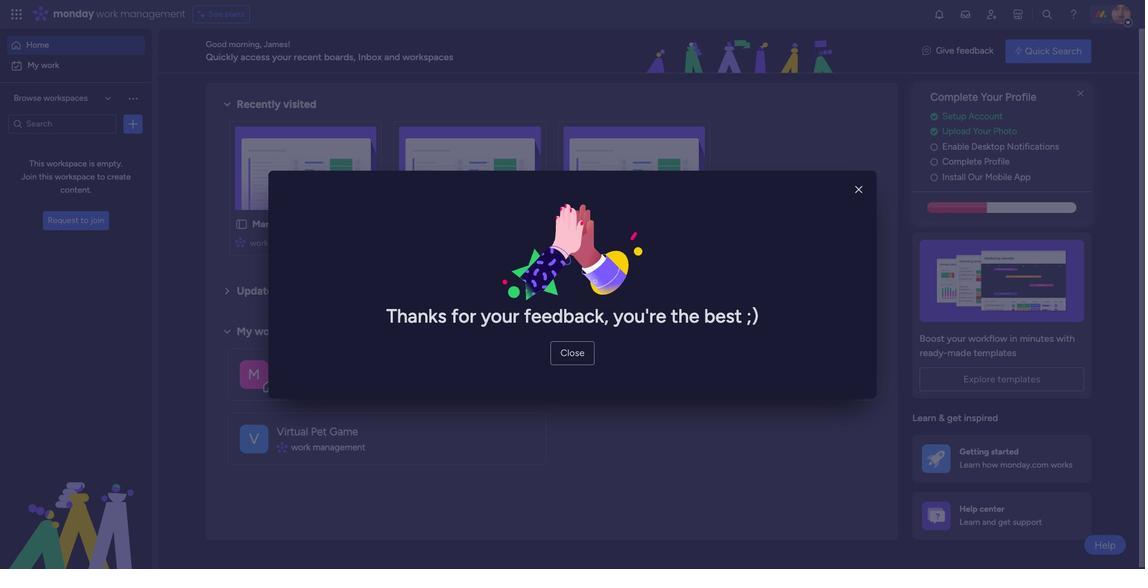 Task type: locate. For each thing, give the bounding box(es) containing it.
help center element
[[913, 492, 1092, 540]]

0 vertical spatial learn
[[913, 412, 937, 424]]

close recently visited image
[[220, 97, 234, 112]]

1 vertical spatial check circle image
[[931, 127, 938, 136]]

marketing plan
[[252, 218, 318, 230]]

your down james!
[[272, 51, 292, 62]]

work management
[[291, 442, 366, 453]]

complete down enable
[[943, 156, 982, 167]]

browse workspaces button
[[8, 89, 116, 108]]

virtual inside quick search results list box
[[657, 238, 682, 248]]

2 main from the left
[[493, 238, 511, 248]]

1 horizontal spatial >
[[486, 238, 491, 248]]

1 circle o image from the top
[[931, 142, 938, 151]]

1 horizontal spatial work management > main workspace
[[414, 238, 553, 248]]

main
[[329, 238, 347, 248], [493, 238, 511, 248]]

0 vertical spatial your
[[272, 51, 292, 62]]

help inside button
[[1095, 539, 1116, 551]]

1 horizontal spatial get
[[999, 518, 1011, 528]]

1 horizontal spatial to
[[97, 172, 105, 182]]

check circle image
[[931, 112, 938, 121], [931, 127, 938, 136]]

templates down the workflow
[[974, 347, 1017, 359]]

complete for complete profile
[[943, 156, 982, 167]]

2 circle o image from the top
[[931, 158, 938, 167]]

and right inbox
[[384, 51, 400, 62]]

1 vertical spatial help
[[1095, 539, 1116, 551]]

request to join
[[48, 215, 104, 226]]

0 vertical spatial templates
[[974, 347, 1017, 359]]

started
[[991, 447, 1019, 457]]

0 vertical spatial &
[[658, 218, 664, 230]]

complete profile link
[[931, 155, 1092, 169]]

workspaces down the update feed (inbox)
[[255, 325, 314, 338]]

management for project requests & approvals's component image
[[599, 238, 648, 248]]

1 vertical spatial learn
[[960, 460, 981, 470]]

learn left inspired
[[913, 412, 937, 424]]

workspaces up search in workspace field
[[43, 93, 88, 103]]

p
[[581, 365, 589, 383]]

plans
[[225, 9, 245, 19]]

get left inspired
[[948, 412, 962, 424]]

1 horizontal spatial my
[[237, 325, 252, 338]]

component image down public board icon
[[235, 237, 246, 247]]

circle o image up circle o image
[[931, 158, 938, 167]]

virtual right v
[[277, 425, 308, 438]]

1 vertical spatial and
[[983, 518, 997, 528]]

complete up setup
[[931, 91, 979, 104]]

monday marketplace image
[[1012, 8, 1024, 20]]

0 vertical spatial complete
[[931, 91, 979, 104]]

circle o image
[[931, 142, 938, 151], [931, 158, 938, 167]]

my work
[[27, 60, 59, 70]]

approvals
[[666, 218, 711, 230]]

1 horizontal spatial help
[[1095, 539, 1116, 551]]

boost
[[920, 333, 945, 344]]

game down approvals on the right top of page
[[698, 238, 721, 248]]

& left inspired
[[939, 412, 945, 424]]

virtual pet game
[[277, 425, 358, 438]]

1 main from the left
[[329, 238, 347, 248]]

your up made
[[947, 333, 966, 344]]

enable
[[943, 141, 970, 152]]

component image
[[235, 237, 246, 247], [564, 237, 574, 247], [277, 442, 287, 453]]

see
[[209, 9, 223, 19]]

2 horizontal spatial >
[[650, 238, 655, 248]]

james peterson image
[[1112, 5, 1131, 24]]

learn inside getting started learn how monday.com works
[[960, 460, 981, 470]]

setup account
[[943, 111, 1003, 122]]

0 horizontal spatial main
[[329, 238, 347, 248]]

& up work management > virtual pet game
[[658, 218, 664, 230]]

see plans button
[[193, 5, 250, 23]]

work
[[96, 7, 118, 21], [41, 60, 59, 70], [250, 238, 268, 248], [414, 238, 432, 248], [578, 238, 597, 248], [291, 442, 311, 453]]

1 vertical spatial templates
[[998, 374, 1041, 385]]

enable desktop notifications
[[943, 141, 1060, 152]]

virtual down approvals on the right top of page
[[657, 238, 682, 248]]

0 vertical spatial virtual
[[657, 238, 682, 248]]

0 vertical spatial lottie animation image
[[575, 29, 911, 74]]

0 horizontal spatial lottie animation element
[[0, 449, 152, 569]]

1 horizontal spatial workspaces
[[255, 325, 314, 338]]

virtual
[[657, 238, 682, 248], [277, 425, 308, 438]]

0 horizontal spatial my
[[27, 60, 39, 70]]

my down home
[[27, 60, 39, 70]]

0 vertical spatial my
[[27, 60, 39, 70]]

0 vertical spatial pet
[[684, 238, 696, 248]]

1 vertical spatial lottie animation image
[[0, 449, 152, 569]]

1 horizontal spatial lottie animation element
[[575, 29, 911, 74]]

1 horizontal spatial and
[[983, 518, 997, 528]]

1 vertical spatial virtual
[[277, 425, 308, 438]]

lottie animation image for join this workspace to create content.
[[0, 449, 152, 569]]

1 horizontal spatial game
[[698, 238, 721, 248]]

component image right v
[[277, 442, 287, 453]]

help for help center learn and get support
[[960, 504, 978, 514]]

1 horizontal spatial pet
[[684, 238, 696, 248]]

account
[[969, 111, 1003, 122]]

check circle image inside the upload your photo link
[[931, 127, 938, 136]]

explore templates button
[[920, 368, 1085, 392]]

1 vertical spatial to
[[81, 215, 89, 226]]

circle o image left enable
[[931, 142, 938, 151]]

1 vertical spatial workspaces
[[43, 93, 88, 103]]

0 vertical spatial and
[[384, 51, 400, 62]]

1 vertical spatial get
[[999, 518, 1011, 528]]

1 vertical spatial your
[[481, 305, 520, 327]]

help
[[960, 504, 978, 514], [1095, 539, 1116, 551]]

and down center
[[983, 518, 997, 528]]

0 horizontal spatial >
[[322, 238, 327, 248]]

2 > from the left
[[486, 238, 491, 248]]

support
[[1013, 518, 1043, 528]]

1 vertical spatial my
[[237, 325, 252, 338]]

getting
[[960, 447, 990, 457]]

2 vertical spatial learn
[[960, 518, 981, 528]]

1 vertical spatial pet
[[311, 425, 327, 438]]

close button
[[551, 341, 595, 365]]

0 vertical spatial your
[[981, 91, 1003, 104]]

monday.com
[[1001, 460, 1049, 470]]

get
[[948, 412, 962, 424], [999, 518, 1011, 528]]

your
[[272, 51, 292, 62], [481, 305, 520, 327], [947, 333, 966, 344]]

workspace image
[[240, 360, 268, 389], [240, 425, 268, 453]]

recently
[[237, 98, 281, 111]]

(inbox)
[[301, 285, 336, 298]]

1 > from the left
[[322, 238, 327, 248]]

1 vertical spatial lottie animation element
[[0, 449, 152, 569]]

1 horizontal spatial your
[[481, 305, 520, 327]]

component image down public board image
[[564, 237, 574, 247]]

feedback,
[[524, 305, 609, 327]]

profile up mobile
[[985, 156, 1010, 167]]

pet down approvals on the right top of page
[[684, 238, 696, 248]]

access
[[241, 51, 270, 62]]

2 check circle image from the top
[[931, 127, 938, 136]]

1 vertical spatial game
[[330, 425, 358, 438]]

learn down getting
[[960, 460, 981, 470]]

lottie animation element for join this workspace to create content.
[[0, 449, 152, 569]]

0 horizontal spatial and
[[384, 51, 400, 62]]

best
[[704, 305, 742, 327]]

plan
[[299, 218, 318, 230]]

0 horizontal spatial workspaces
[[43, 93, 88, 103]]

profile
[[1006, 91, 1037, 104], [985, 156, 1010, 167]]

main inside the work management > main workspace "link"
[[493, 238, 511, 248]]

1 horizontal spatial &
[[939, 412, 945, 424]]

select product image
[[11, 8, 23, 20]]

check circle image inside setup account link
[[931, 112, 938, 121]]

1 vertical spatial workspace image
[[240, 425, 268, 453]]

install our mobile app
[[943, 172, 1031, 182]]

your
[[981, 91, 1003, 104], [973, 126, 992, 137]]

v
[[249, 430, 259, 447]]

0 horizontal spatial virtual
[[277, 425, 308, 438]]

2 vertical spatial workspaces
[[255, 325, 314, 338]]

0 vertical spatial circle o image
[[931, 142, 938, 151]]

workspace
[[47, 159, 87, 169], [55, 172, 95, 182], [349, 238, 389, 248], [513, 238, 553, 248]]

lottie animation element for quickly access your recent boards, inbox and workspaces
[[575, 29, 911, 74]]

profile up setup account link
[[1006, 91, 1037, 104]]

workspace image containing v
[[240, 425, 268, 453]]

this
[[39, 172, 53, 182]]

notifications image
[[934, 8, 946, 20]]

2 horizontal spatial component image
[[564, 237, 574, 247]]

;)
[[747, 305, 759, 327]]

0 horizontal spatial component image
[[235, 237, 246, 247]]

2 vertical spatial your
[[947, 333, 966, 344]]

v2 user feedback image
[[923, 44, 931, 58]]

3 > from the left
[[650, 238, 655, 248]]

circle o image inside "enable desktop notifications" link
[[931, 142, 938, 151]]

Search in workspace field
[[25, 117, 100, 131]]

2 horizontal spatial workspaces
[[403, 51, 454, 62]]

check circle image left upload
[[931, 127, 938, 136]]

0 horizontal spatial to
[[81, 215, 89, 226]]

check circle image left setup
[[931, 112, 938, 121]]

your down account
[[973, 126, 992, 137]]

to left the join
[[81, 215, 89, 226]]

1 vertical spatial your
[[973, 126, 992, 137]]

management
[[120, 7, 185, 21], [270, 238, 319, 248], [434, 238, 484, 248], [599, 238, 648, 248], [313, 442, 366, 453]]

1 workspace image from the top
[[240, 360, 268, 389]]

0 horizontal spatial lottie animation image
[[0, 449, 152, 569]]

check circle image for upload
[[931, 127, 938, 136]]

feedback
[[957, 45, 994, 56]]

james!
[[264, 39, 290, 49]]

to inside 'this workspace is empty. join this workspace to create content.'
[[97, 172, 105, 182]]

in
[[1010, 333, 1018, 344]]

game
[[698, 238, 721, 248], [330, 425, 358, 438]]

1 check circle image from the top
[[931, 112, 938, 121]]

help button
[[1085, 535, 1126, 555]]

lottie animation image
[[575, 29, 911, 74], [0, 449, 152, 569]]

templates right explore on the right bottom of the page
[[998, 374, 1041, 385]]

learn
[[913, 412, 937, 424], [960, 460, 981, 470], [960, 518, 981, 528]]

1 horizontal spatial virtual
[[657, 238, 682, 248]]

invite members image
[[986, 8, 998, 20]]

0 horizontal spatial work management > main workspace
[[250, 238, 389, 248]]

m button
[[227, 348, 546, 401]]

workspaces right inbox
[[403, 51, 454, 62]]

0 vertical spatial workspaces
[[403, 51, 454, 62]]

close my workspaces image
[[220, 324, 234, 339]]

to down empty.
[[97, 172, 105, 182]]

0 vertical spatial help
[[960, 504, 978, 514]]

0 horizontal spatial &
[[658, 218, 664, 230]]

open update feed (inbox) image
[[220, 284, 234, 298]]

your for upload
[[973, 126, 992, 137]]

to
[[97, 172, 105, 182], [81, 215, 89, 226]]

0 vertical spatial check circle image
[[931, 112, 938, 121]]

circle o image for enable
[[931, 142, 938, 151]]

home option
[[7, 36, 145, 55]]

update feed (inbox)
[[237, 285, 336, 298]]

1 vertical spatial complete
[[943, 156, 982, 167]]

pet
[[684, 238, 696, 248], [311, 425, 327, 438]]

0 vertical spatial get
[[948, 412, 962, 424]]

help inside help center learn and get support
[[960, 504, 978, 514]]

templates image image
[[924, 240, 1081, 322]]

1 vertical spatial &
[[939, 412, 945, 424]]

your inside good morning, james! quickly access your recent boards, inbox and workspaces
[[272, 51, 292, 62]]

workspaces inside button
[[43, 93, 88, 103]]

1 horizontal spatial lottie animation image
[[575, 29, 911, 74]]

and
[[384, 51, 400, 62], [983, 518, 997, 528]]

0 horizontal spatial help
[[960, 504, 978, 514]]

0 vertical spatial workspace image
[[240, 360, 268, 389]]

lottie animation element
[[575, 29, 911, 74], [0, 449, 152, 569]]

my right the close my workspaces icon
[[237, 325, 252, 338]]

1 horizontal spatial main
[[493, 238, 511, 248]]

learn inside help center learn and get support
[[960, 518, 981, 528]]

pet up work management
[[311, 425, 327, 438]]

circle o image inside the complete profile link
[[931, 158, 938, 167]]

visited
[[283, 98, 317, 111]]

complete profile
[[943, 156, 1010, 167]]

1 vertical spatial circle o image
[[931, 158, 938, 167]]

work inside option
[[41, 60, 59, 70]]

templates inside boost your workflow in minutes with ready-made templates
[[974, 347, 1017, 359]]

2 workspace image from the top
[[240, 425, 268, 453]]

your right for
[[481, 305, 520, 327]]

learn down center
[[960, 518, 981, 528]]

2 work management > main workspace from the left
[[414, 238, 553, 248]]

management for component image corresponding to marketing plan
[[270, 238, 319, 248]]

your for complete
[[981, 91, 1003, 104]]

search everything image
[[1042, 8, 1054, 20]]

your up account
[[981, 91, 1003, 104]]

game up work management
[[330, 425, 358, 438]]

1 horizontal spatial component image
[[277, 442, 287, 453]]

workspaces for browse workspaces
[[43, 93, 88, 103]]

0 vertical spatial to
[[97, 172, 105, 182]]

learn for getting
[[960, 460, 981, 470]]

update feed image
[[960, 8, 972, 20]]

0 vertical spatial game
[[698, 238, 721, 248]]

0 horizontal spatial your
[[272, 51, 292, 62]]

complete for complete your profile
[[931, 91, 979, 104]]

get down center
[[999, 518, 1011, 528]]

this
[[29, 159, 45, 169]]

my inside my work option
[[27, 60, 39, 70]]

workspace image containing m
[[240, 360, 268, 389]]

0 vertical spatial lottie animation element
[[575, 29, 911, 74]]

2 horizontal spatial your
[[947, 333, 966, 344]]



Task type: describe. For each thing, give the bounding box(es) containing it.
circle o image for complete
[[931, 158, 938, 167]]

work management > virtual pet game
[[578, 238, 721, 248]]

lottie animation image for quickly access your recent boards, inbox and workspaces
[[575, 29, 911, 74]]

good
[[206, 39, 227, 49]]

ready-
[[920, 347, 948, 359]]

you're
[[614, 305, 667, 327]]

inbox
[[358, 51, 382, 62]]

quick search results list box
[[220, 112, 884, 270]]

quick search button
[[1006, 39, 1092, 63]]

app
[[1015, 172, 1031, 182]]

this workspace is empty. join this workspace to create content.
[[21, 159, 131, 195]]

boards,
[[324, 51, 356, 62]]

thanks for your feedback, you're the best ;)
[[386, 305, 759, 327]]

browse workspaces
[[14, 93, 88, 103]]

feed
[[276, 285, 298, 298]]

my work option
[[7, 56, 145, 75]]

workspace inside "link"
[[513, 238, 553, 248]]

empty.
[[97, 159, 123, 169]]

m
[[248, 365, 260, 383]]

center
[[980, 504, 1005, 514]]

0 horizontal spatial pet
[[311, 425, 327, 438]]

my for my work
[[27, 60, 39, 70]]

my workspaces
[[237, 325, 314, 338]]

home link
[[7, 36, 145, 55]]

requests
[[615, 218, 656, 230]]

give feedback
[[936, 45, 994, 56]]

update
[[237, 285, 273, 298]]

minutes
[[1020, 333, 1054, 344]]

the
[[671, 305, 700, 327]]

work management > main workspace inside "link"
[[414, 238, 553, 248]]

setup
[[943, 111, 967, 122]]

0 horizontal spatial game
[[330, 425, 358, 438]]

recent
[[294, 51, 322, 62]]

inspired
[[964, 412, 999, 424]]

good morning, james! quickly access your recent boards, inbox and workspaces
[[206, 39, 454, 62]]

enable desktop notifications link
[[931, 140, 1092, 154]]

workflow
[[969, 333, 1008, 344]]

content.
[[60, 185, 92, 195]]

close
[[561, 347, 585, 358]]

close image
[[856, 185, 863, 194]]

recently visited
[[237, 98, 317, 111]]

desktop
[[972, 141, 1005, 152]]

1 vertical spatial profile
[[985, 156, 1010, 167]]

templates inside button
[[998, 374, 1041, 385]]

quick search
[[1026, 45, 1082, 56]]

create
[[107, 172, 131, 182]]

help image
[[1068, 8, 1080, 20]]

pet inside quick search results list box
[[684, 238, 696, 248]]

work inside "link"
[[414, 238, 432, 248]]

workspace image inside 'm' button
[[240, 360, 268, 389]]

> for marketing plan
[[322, 238, 327, 248]]

our
[[968, 172, 983, 182]]

public board image
[[235, 218, 248, 231]]

help for help
[[1095, 539, 1116, 551]]

works
[[1051, 460, 1073, 470]]

home
[[26, 40, 49, 50]]

1 work management > main workspace from the left
[[250, 238, 389, 248]]

management inside "link"
[[434, 238, 484, 248]]

management for the middle component image
[[313, 442, 366, 453]]

upload your photo link
[[931, 125, 1092, 138]]

learn for help
[[960, 518, 981, 528]]

upload your photo
[[943, 126, 1018, 137]]

join
[[91, 215, 104, 226]]

workspace image
[[571, 360, 599, 389]]

with
[[1057, 333, 1075, 344]]

v2 bolt switch image
[[1016, 44, 1023, 58]]

and inside good morning, james! quickly access your recent boards, inbox and workspaces
[[384, 51, 400, 62]]

mobile
[[986, 172, 1012, 182]]

learn & get inspired
[[913, 412, 999, 424]]

how
[[983, 460, 999, 470]]

project requests & approvals
[[581, 218, 711, 230]]

quick
[[1026, 45, 1050, 56]]

and inside help center learn and get support
[[983, 518, 997, 528]]

to inside the request to join button
[[81, 215, 89, 226]]

> for project requests & approvals
[[650, 238, 655, 248]]

> inside "link"
[[486, 238, 491, 248]]

is
[[89, 159, 95, 169]]

boost your workflow in minutes with ready-made templates
[[920, 333, 1075, 359]]

help center learn and get support
[[960, 504, 1043, 528]]

game inside quick search results list box
[[698, 238, 721, 248]]

notifications
[[1007, 141, 1060, 152]]

complete your profile
[[931, 91, 1037, 104]]

your inside boost your workflow in minutes with ready-made templates
[[947, 333, 966, 344]]

explore
[[964, 374, 996, 385]]

request
[[48, 215, 79, 226]]

see plans
[[209, 9, 245, 19]]

circle o image
[[931, 173, 938, 182]]

search
[[1053, 45, 1082, 56]]

workspaces for my workspaces
[[255, 325, 314, 338]]

check circle image for setup
[[931, 112, 938, 121]]

get inside help center learn and get support
[[999, 518, 1011, 528]]

photo
[[994, 126, 1018, 137]]

my work link
[[7, 56, 145, 75]]

give
[[936, 45, 955, 56]]

morning,
[[229, 39, 262, 49]]

explore templates
[[964, 374, 1041, 385]]

work management > main workspace link
[[392, 121, 553, 255]]

dapulse x slim image
[[1074, 87, 1088, 101]]

setup account link
[[931, 110, 1092, 123]]

monday
[[53, 7, 94, 21]]

my for my workspaces
[[237, 325, 252, 338]]

component image for marketing plan
[[235, 237, 246, 247]]

monday work management
[[53, 7, 185, 21]]

install
[[943, 172, 966, 182]]

made
[[948, 347, 972, 359]]

request to join button
[[43, 211, 109, 230]]

0 vertical spatial profile
[[1006, 91, 1037, 104]]

getting started element
[[913, 435, 1092, 483]]

thanks
[[386, 305, 447, 327]]

browse
[[14, 93, 41, 103]]

getting started learn how monday.com works
[[960, 447, 1073, 470]]

quickly
[[206, 51, 238, 62]]

marketing
[[252, 218, 297, 230]]

& inside quick search results list box
[[658, 218, 664, 230]]

p button
[[558, 348, 877, 401]]

public board image
[[564, 218, 577, 231]]

upload
[[943, 126, 971, 137]]

0 horizontal spatial get
[[948, 412, 962, 424]]

for
[[452, 305, 476, 327]]

component image for project requests & approvals
[[564, 237, 574, 247]]

workspaces inside good morning, james! quickly access your recent boards, inbox and workspaces
[[403, 51, 454, 62]]



Task type: vqa. For each thing, say whether or not it's contained in the screenshot.
The Work Management > Main Workspace link
yes



